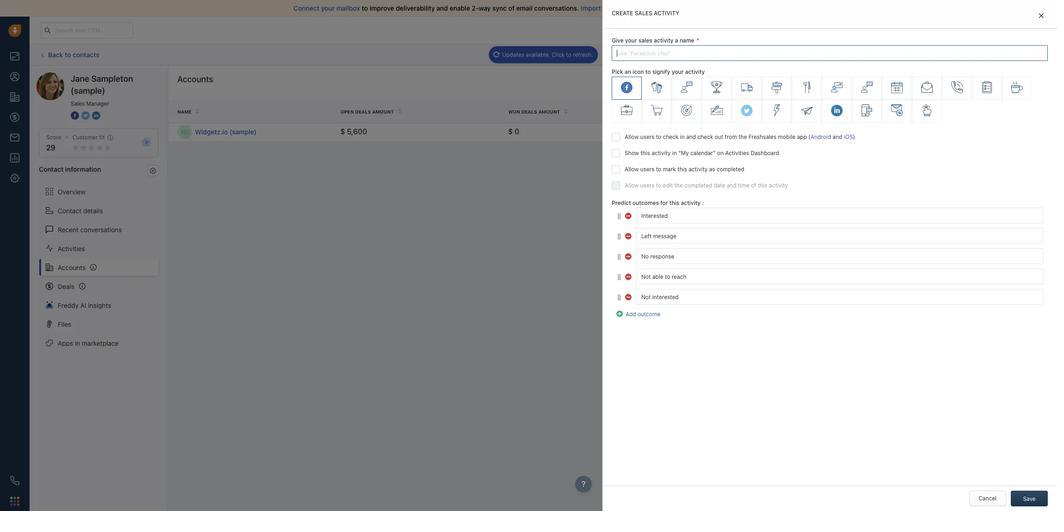 Task type: vqa. For each thing, say whether or not it's contained in the screenshot.
"Import all your sales data" LINK
yes



Task type: describe. For each thing, give the bounding box(es) containing it.
date
[[714, 182, 725, 189]]

mark
[[663, 166, 676, 173]]

account
[[1022, 79, 1043, 86]]

to left start
[[715, 4, 721, 12]]

task button
[[818, 47, 849, 63]]

in right apps
[[75, 339, 80, 347]]

1 vertical spatial the
[[675, 182, 683, 189]]

allow for allow users to edit the completed date and time of this activity
[[625, 182, 639, 189]]

overview
[[58, 188, 86, 196]]

scratch.
[[755, 4, 780, 12]]

signify
[[652, 68, 670, 75]]

of inside dialog
[[751, 182, 756, 189]]

sales inside "jane sampleton (sample) sales manager"
[[71, 100, 85, 107]]

contacts inside back to contacts link
[[73, 51, 99, 59]]

$ 0
[[508, 128, 519, 136]]

0 horizontal spatial time
[[721, 109, 733, 114]]

for
[[661, 200, 668, 207]]

email
[[516, 4, 533, 12]]

icon
[[633, 68, 644, 75]]

create
[[612, 10, 633, 17]]

contact for contact details
[[58, 207, 81, 215]]

updates available. click to refresh. link
[[489, 46, 598, 63]]

add account
[[1010, 79, 1043, 86]]

"my
[[678, 150, 689, 157]]

data
[[644, 4, 658, 12]]

allow users to edit the completed date and time of this activity
[[625, 182, 788, 189]]

pick
[[612, 68, 623, 75]]

phone element
[[6, 472, 24, 490]]

3
[[676, 129, 679, 136]]

)
[[853, 134, 855, 141]]

21
[[847, 27, 852, 33]]

2-
[[472, 4, 479, 12]]

open
[[341, 109, 354, 114]]

:
[[702, 200, 704, 207]]

contact details
[[58, 207, 103, 215]]

related contacts
[[844, 109, 893, 114]]

activity left as
[[689, 166, 708, 173]]

apps in marketplace
[[58, 339, 119, 347]]

time inside dialog
[[738, 182, 750, 189]]

available.
[[526, 51, 550, 58]]

your left mailbox
[[321, 4, 335, 12]]

connect
[[294, 4, 319, 12]]

activity left don't
[[654, 10, 679, 17]]

deals for won
[[521, 109, 537, 114]]

meeting button
[[853, 47, 894, 63]]

activities inside dialog
[[725, 150, 749, 157]]

jane
[[71, 74, 89, 84]]

1 horizontal spatial days
[[854, 27, 865, 33]]

ui drag handle image for 3rd minus filled image from the bottom
[[616, 213, 622, 220]]

tab panel containing create sales activity
[[603, 0, 1057, 512]]

improve
[[370, 4, 394, 12]]

your right all
[[611, 4, 625, 12]]

freddy
[[58, 302, 79, 309]]

widgetz.io (sample) link
[[195, 128, 331, 137]]

dialog containing create sales activity
[[603, 0, 1057, 512]]

name
[[680, 37, 694, 44]]

start
[[723, 4, 737, 12]]

related
[[844, 109, 865, 114]]

1 horizontal spatial contacts
[[867, 109, 893, 114]]

$ 5,600
[[341, 128, 367, 136]]

cancel
[[979, 495, 997, 502]]

activity down the dashboard
[[769, 182, 788, 189]]

to left mark
[[656, 166, 661, 173]]

android
[[811, 134, 831, 141]]

on
[[717, 150, 724, 157]]

have
[[699, 4, 713, 12]]

deliverability
[[396, 4, 435, 12]]

create custom sales activity
[[888, 71, 962, 78]]

ai
[[80, 302, 86, 309]]

conversations.
[[534, 4, 579, 12]]

task
[[832, 51, 844, 58]]

freddy ai insights
[[58, 302, 111, 309]]

android link
[[811, 134, 831, 141]]

sms
[[781, 51, 793, 58]]

pick an icon to signify your activity
[[612, 68, 705, 75]]

0 vertical spatial accounts
[[177, 74, 213, 84]]

give
[[612, 37, 624, 44]]

score 29
[[46, 134, 61, 152]]

allow for allow users to mark this activity as completed
[[625, 166, 639, 173]]

(
[[809, 134, 811, 141]]

and left ios link
[[833, 134, 842, 141]]

outcome
[[638, 311, 661, 318]]

freshsales
[[749, 134, 777, 141]]

activity left a
[[654, 37, 674, 44]]

updates
[[502, 51, 524, 58]]

show
[[625, 150, 639, 157]]

what's new image
[[990, 27, 997, 34]]

sales down create sales activity
[[639, 37, 652, 44]]

sync
[[492, 4, 507, 12]]

your
[[805, 27, 816, 33]]

sales activities button
[[898, 47, 970, 63]]

deals for open
[[355, 109, 371, 114]]

recent conversations
[[58, 226, 122, 234]]

plus filled image
[[616, 310, 624, 317]]

call link
[[719, 47, 747, 63]]

1 vertical spatial accounts
[[58, 264, 86, 271]]

and right date
[[727, 182, 737, 189]]

custom
[[907, 71, 927, 78]]

add for add outcome
[[626, 311, 636, 318]]

ui drag handle image
[[616, 233, 622, 240]]

save button
[[1011, 491, 1048, 507]]

this right show
[[641, 150, 650, 157]]

manager
[[86, 100, 109, 107]]

back to contacts
[[48, 51, 99, 59]]

Give your sales activity a name text field
[[612, 45, 1048, 61]]

fit
[[99, 134, 105, 141]]

deal
[[995, 51, 1006, 58]]

1 horizontal spatial (sample)
[[230, 128, 257, 136]]

back to contacts link
[[39, 48, 100, 62]]

phone image
[[10, 476, 19, 486]]

0 vertical spatial of
[[508, 4, 515, 12]]

2 check from the left
[[698, 134, 713, 141]]

details
[[83, 207, 103, 215]]

5,600
[[347, 128, 367, 136]]

predict
[[612, 200, 631, 207]]



Task type: locate. For each thing, give the bounding box(es) containing it.
add outcome
[[626, 311, 661, 318]]

1 vertical spatial (sample)
[[230, 128, 257, 136]]

0 vertical spatial minus filled image
[[625, 212, 633, 219]]

sales activities
[[912, 51, 951, 58]]

your right give
[[625, 37, 637, 44]]

call button
[[719, 47, 747, 63]]

1 users from the top
[[640, 134, 655, 141]]

to right click on the right of page
[[566, 51, 571, 58]]

ui drag handle image for first minus filled image from the bottom of the page
[[616, 274, 622, 281]]

to right mailbox
[[362, 4, 368, 12]]

1 vertical spatial days
[[681, 129, 693, 136]]

2 $ from the left
[[508, 128, 513, 136]]

to right icon
[[645, 68, 651, 75]]

add for add account
[[1010, 79, 1020, 86]]

you
[[668, 4, 679, 12]]

1 allow from the top
[[625, 134, 639, 141]]

activities down allow users to check in and check out from the freshsales mobile app ( android and ios )
[[725, 150, 749, 157]]

0 horizontal spatial of
[[508, 4, 515, 12]]

contact for contact information
[[39, 166, 64, 173]]

2 ui drag handle image from the top
[[616, 254, 622, 261]]

2 vertical spatial users
[[640, 182, 655, 189]]

check
[[663, 134, 679, 141], [698, 134, 713, 141]]

0 vertical spatial contact
[[39, 166, 64, 173]]

this right 'for' at the top of page
[[670, 200, 679, 207]]

create sales activity
[[612, 10, 679, 17]]

check left out
[[698, 134, 713, 141]]

1 vertical spatial minus filled image
[[625, 293, 633, 300]]

deals
[[355, 109, 371, 114], [521, 109, 537, 114]]

activity down email button
[[685, 68, 705, 75]]

None text field
[[636, 228, 1043, 244], [636, 269, 1043, 285], [636, 289, 1043, 305], [636, 228, 1043, 244], [636, 269, 1043, 285], [636, 289, 1043, 305]]

1 horizontal spatial activities
[[725, 150, 749, 157]]

Search your CRM... text field
[[41, 22, 133, 38]]

don't
[[681, 4, 697, 12]]

0 vertical spatial minus filled image
[[625, 252, 633, 260]]

3 minus filled image from the top
[[625, 273, 633, 280]]

deals right won
[[521, 109, 537, 114]]

ends
[[828, 27, 840, 33]]

1 vertical spatial completed
[[685, 182, 712, 189]]

$ for $ 5,600
[[341, 128, 345, 136]]

1 vertical spatial minus filled image
[[625, 232, 633, 239]]

1 vertical spatial contact
[[58, 207, 81, 215]]

users
[[640, 134, 655, 141], [640, 166, 655, 173], [640, 182, 655, 189]]

$ for $ 0
[[508, 128, 513, 136]]

0 horizontal spatial the
[[675, 182, 683, 189]]

of right sync at the top
[[508, 4, 515, 12]]

2 vertical spatial add
[[626, 311, 636, 318]]

1 vertical spatial time
[[738, 182, 750, 189]]

2 minus filled image from the top
[[625, 232, 633, 239]]

accounts up name
[[177, 74, 213, 84]]

enable
[[450, 4, 470, 12]]

amount right won
[[538, 109, 560, 114]]

explore plans link
[[878, 24, 924, 36]]

1 horizontal spatial $
[[508, 128, 513, 136]]

1 horizontal spatial completed
[[717, 166, 744, 173]]

activities down recent
[[58, 245, 85, 253]]

$
[[341, 128, 345, 136], [508, 128, 513, 136]]

sales activities button
[[898, 47, 965, 63]]

None text field
[[636, 208, 1043, 224], [636, 249, 1043, 265], [636, 208, 1043, 224], [636, 249, 1043, 265]]

this down the dashboard
[[758, 182, 768, 189]]

show this activity in "my calendar" on activities dashboard
[[625, 150, 779, 157]]

0 horizontal spatial accounts
[[58, 264, 86, 271]]

from
[[739, 4, 753, 12], [725, 134, 737, 141]]

0 vertical spatial the
[[739, 134, 747, 141]]

meeting
[[867, 51, 888, 58]]

minus filled image right ui drag handle icon
[[625, 232, 633, 239]]

sales left so
[[635, 10, 652, 17]]

sales up custom
[[912, 51, 926, 58]]

name
[[177, 109, 192, 114]]

sales up facebook circled icon
[[71, 100, 85, 107]]

activity left : in the top right of the page
[[681, 200, 701, 207]]

from right out
[[725, 134, 737, 141]]

0 vertical spatial allow
[[625, 134, 639, 141]]

ios link
[[844, 134, 853, 141]]

sales left data
[[627, 4, 642, 12]]

the left freshsales
[[739, 134, 747, 141]]

0 horizontal spatial sales
[[71, 100, 85, 107]]

contact down the 29
[[39, 166, 64, 173]]

accounts up deals
[[58, 264, 86, 271]]

completed right as
[[717, 166, 744, 173]]

activity down activities
[[943, 71, 962, 78]]

1 vertical spatial contacts
[[867, 109, 893, 114]]

contact information
[[39, 166, 101, 173]]

29 button
[[46, 144, 55, 152]]

0 horizontal spatial (sample)
[[71, 86, 105, 96]]

1 horizontal spatial the
[[739, 134, 747, 141]]

3 users from the top
[[640, 182, 655, 189]]

1 horizontal spatial amount
[[538, 109, 560, 114]]

1 vertical spatial allow
[[625, 166, 639, 173]]

email button
[[681, 47, 714, 63]]

conversations
[[80, 226, 122, 234]]

contacts down search your crm... text field
[[73, 51, 99, 59]]

2 horizontal spatial add
[[1010, 79, 1020, 86]]

call
[[732, 51, 742, 58]]

way
[[479, 4, 491, 12]]

users for edit
[[640, 182, 655, 189]]

(sample) right widgetz.io
[[230, 128, 257, 136]]

and left enable
[[437, 4, 448, 12]]

last contacted time
[[676, 109, 733, 114]]

won deals amount
[[508, 109, 560, 114]]

users left mark
[[640, 166, 655, 173]]

ui drag handle image for 1st minus filled icon
[[616, 254, 622, 261]]

plans
[[904, 26, 919, 33]]

activities
[[928, 51, 951, 58]]

$ left 5,600
[[341, 128, 345, 136]]

last
[[676, 109, 688, 114]]

1 check from the left
[[663, 134, 679, 141]]

customer fit
[[72, 134, 105, 141]]

0 horizontal spatial deals
[[355, 109, 371, 114]]

ui drag handle image for 2nd minus filled icon
[[616, 294, 622, 301]]

$ left 0
[[508, 128, 513, 136]]

of right date
[[751, 182, 756, 189]]

1 amount from the left
[[372, 109, 394, 114]]

(sample) down jane
[[71, 86, 105, 96]]

days right 21
[[854, 27, 865, 33]]

1 horizontal spatial of
[[751, 182, 756, 189]]

0 horizontal spatial check
[[663, 134, 679, 141]]

2 deals from the left
[[521, 109, 537, 114]]

send email image
[[966, 26, 972, 34]]

dialog
[[603, 0, 1057, 512]]

add deal
[[983, 51, 1006, 58]]

0 vertical spatial users
[[640, 134, 655, 141]]

contacts right related
[[867, 109, 893, 114]]

sales right custom
[[928, 71, 942, 78]]

ios
[[844, 134, 853, 141]]

twitter circled image
[[81, 111, 90, 121]]

contact up recent
[[58, 207, 81, 215]]

1 horizontal spatial check
[[698, 134, 713, 141]]

to left edit
[[656, 182, 661, 189]]

linkedin circled image
[[92, 111, 100, 121]]

add left deal
[[983, 51, 994, 58]]

as
[[709, 166, 715, 173]]

allow for allow users to check in and check out from the freshsales mobile app ( android and ios )
[[625, 134, 639, 141]]

users up outcomes
[[640, 182, 655, 189]]

to left '3'
[[656, 134, 661, 141]]

check up "my at the right top of the page
[[663, 134, 679, 141]]

3 allow from the top
[[625, 182, 639, 189]]

0 horizontal spatial contacts
[[73, 51, 99, 59]]

in
[[841, 27, 845, 33], [680, 134, 685, 141], [672, 150, 677, 157], [75, 339, 80, 347]]

0 horizontal spatial completed
[[685, 182, 712, 189]]

sales inside button
[[912, 51, 926, 58]]

1 ui drag handle image from the top
[[616, 213, 622, 220]]

dashboard
[[751, 150, 779, 157]]

days right '3'
[[681, 129, 693, 136]]

1 $ from the left
[[341, 128, 345, 136]]

customer
[[72, 134, 98, 141]]

0 vertical spatial time
[[721, 109, 733, 114]]

email
[[695, 51, 709, 58]]

amount right the open
[[372, 109, 394, 114]]

2 minus filled image from the top
[[625, 293, 633, 300]]

score
[[46, 134, 61, 141]]

sales
[[912, 51, 926, 58], [71, 100, 85, 107]]

to right back
[[65, 51, 71, 59]]

1 horizontal spatial accounts
[[177, 74, 213, 84]]

your
[[321, 4, 335, 12], [611, 4, 625, 12], [625, 37, 637, 44], [672, 68, 684, 75]]

in right '3'
[[680, 134, 685, 141]]

activity up mark
[[652, 150, 671, 157]]

sms button
[[767, 47, 798, 63]]

allow up show
[[625, 134, 639, 141]]

your trial ends in 21 days
[[805, 27, 865, 33]]

2 amount from the left
[[538, 109, 560, 114]]

2 users from the top
[[640, 166, 655, 173]]

1 deals from the left
[[355, 109, 371, 114]]

0
[[515, 128, 519, 136]]

add outcome link
[[616, 310, 661, 318]]

2 vertical spatial allow
[[625, 182, 639, 189]]

minus filled image down predict
[[625, 212, 633, 219]]

a
[[675, 37, 678, 44]]

in left "my at the right top of the page
[[672, 150, 677, 157]]

(sample) inside "jane sampleton (sample) sales manager"
[[71, 86, 105, 96]]

freshworks switcher image
[[10, 497, 19, 506]]

2 allow from the top
[[625, 166, 639, 173]]

connect your mailbox to improve deliverability and enable 2-way sync of email conversations. import all your sales data so you don't have to start from scratch.
[[294, 4, 780, 12]]

1 vertical spatial from
[[725, 134, 737, 141]]

completed up : in the top right of the page
[[685, 182, 712, 189]]

allow users to mark this activity as completed
[[625, 166, 744, 173]]

0 horizontal spatial activities
[[58, 245, 85, 253]]

outcomes
[[633, 200, 659, 207]]

4 ui drag handle image from the top
[[616, 294, 622, 301]]

and right '3'
[[686, 134, 696, 141]]

0 horizontal spatial from
[[725, 134, 737, 141]]

files
[[58, 320, 71, 328]]

0 horizontal spatial amount
[[372, 109, 394, 114]]

add left account
[[1010, 79, 1020, 86]]

0 vertical spatial days
[[854, 27, 865, 33]]

users for mark
[[640, 166, 655, 173]]

3 days ago
[[676, 129, 704, 136]]

1 vertical spatial activities
[[58, 245, 85, 253]]

time right date
[[738, 182, 750, 189]]

0 vertical spatial (sample)
[[71, 86, 105, 96]]

deals right the open
[[355, 109, 371, 114]]

tab panel
[[603, 0, 1057, 512]]

0 vertical spatial contacts
[[73, 51, 99, 59]]

time right contacted
[[721, 109, 733, 114]]

contacted
[[690, 109, 719, 114]]

the right edit
[[675, 182, 683, 189]]

won
[[508, 109, 520, 114]]

1 vertical spatial users
[[640, 166, 655, 173]]

1 minus filled image from the top
[[625, 212, 633, 219]]

amount for won deals amount
[[538, 109, 560, 114]]

1 minus filled image from the top
[[625, 252, 633, 260]]

0 vertical spatial completed
[[717, 166, 744, 173]]

add deal button
[[970, 47, 1011, 63]]

predict outcomes for this activity :
[[612, 200, 704, 207]]

0 horizontal spatial days
[[681, 129, 693, 136]]

1 horizontal spatial deals
[[521, 109, 537, 114]]

amount for open deals amount
[[372, 109, 394, 114]]

1 horizontal spatial from
[[739, 4, 753, 12]]

1 horizontal spatial sales
[[912, 51, 926, 58]]

1 vertical spatial of
[[751, 182, 756, 189]]

from inside dialog
[[725, 134, 737, 141]]

1 horizontal spatial time
[[738, 182, 750, 189]]

add for add deal
[[983, 51, 994, 58]]

facebook circled image
[[71, 111, 79, 121]]

minus filled image
[[625, 212, 633, 219], [625, 232, 633, 239], [625, 273, 633, 280]]

allow up predict
[[625, 182, 639, 189]]

in left 21
[[841, 27, 845, 33]]

insights
[[88, 302, 111, 309]]

minus filled image
[[625, 252, 633, 260], [625, 293, 633, 300]]

mng settings image
[[150, 168, 156, 174]]

2 vertical spatial minus filled image
[[625, 273, 633, 280]]

deals
[[58, 283, 74, 290]]

an
[[625, 68, 631, 75]]

back
[[48, 51, 63, 59]]

your right signify
[[672, 68, 684, 75]]

0 horizontal spatial $
[[341, 128, 345, 136]]

out
[[715, 134, 723, 141]]

ui drag handle image
[[616, 213, 622, 220], [616, 254, 622, 261], [616, 274, 622, 281], [616, 294, 622, 301]]

0 vertical spatial sales
[[912, 51, 926, 58]]

create
[[888, 71, 906, 78]]

3 ui drag handle image from the top
[[616, 274, 622, 281]]

minus filled image up add outcome link
[[625, 273, 633, 280]]

29
[[46, 144, 55, 152]]

add right plus filled image
[[626, 311, 636, 318]]

contact
[[39, 166, 64, 173], [58, 207, 81, 215]]

users left '3'
[[640, 134, 655, 141]]

0 vertical spatial activities
[[725, 150, 749, 157]]

1 vertical spatial add
[[1010, 79, 1020, 86]]

0 vertical spatial from
[[739, 4, 753, 12]]

1 vertical spatial sales
[[71, 100, 85, 107]]

connect your mailbox link
[[294, 4, 362, 12]]

so
[[659, 4, 667, 12]]

import
[[581, 4, 601, 12]]

users for check
[[640, 134, 655, 141]]

from right start
[[739, 4, 753, 12]]

0 vertical spatial add
[[983, 51, 994, 58]]

contacts
[[73, 51, 99, 59], [867, 109, 893, 114]]

information
[[65, 166, 101, 173]]

this right mark
[[678, 166, 687, 173]]

calendar"
[[691, 150, 716, 157]]

1 horizontal spatial add
[[983, 51, 994, 58]]

allow down show
[[625, 166, 639, 173]]

0 horizontal spatial add
[[626, 311, 636, 318]]

edit
[[663, 182, 673, 189]]



